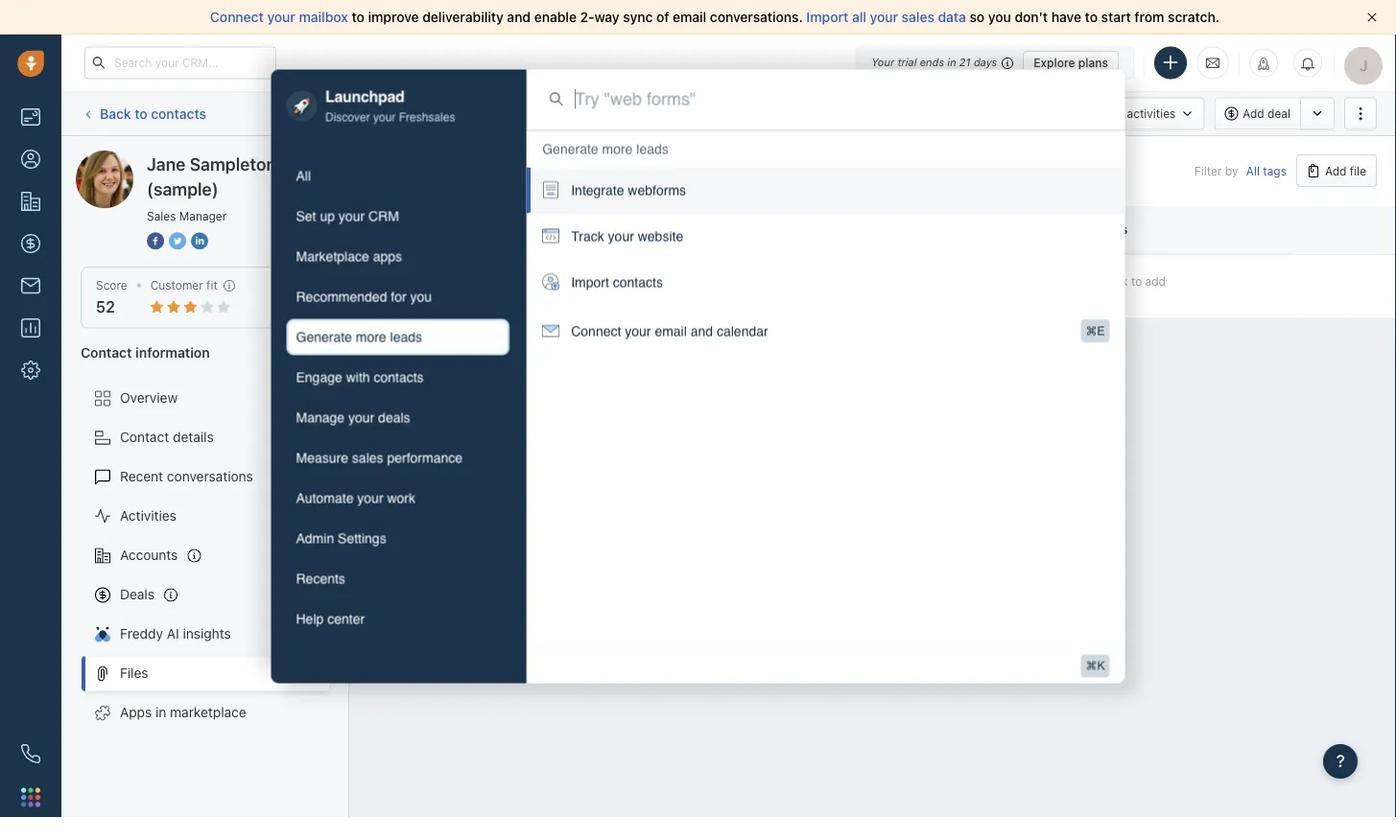 Task type: describe. For each thing, give the bounding box(es) containing it.
recommended for you button
[[286, 279, 510, 315]]

generate inside button
[[296, 330, 352, 345]]

marketplace apps
[[296, 249, 402, 264]]

back
[[100, 105, 131, 121]]

import all your sales data link
[[806, 9, 970, 25]]

sales activities
[[1095, 107, 1176, 120]]

sales for sales manager
[[147, 209, 176, 223]]

file type
[[787, 225, 837, 236]]

1 horizontal spatial import
[[806, 9, 848, 25]]

phone image
[[21, 745, 40, 764]]

freddy ai insights
[[120, 626, 231, 642]]

⌘ k
[[1086, 659, 1105, 673]]

recents
[[296, 571, 345, 587]]

set up your crm button
[[286, 198, 510, 235]]

import inside list of options list box
[[571, 275, 609, 290]]

deliverability
[[422, 9, 504, 25]]

contacts?
[[534, 278, 589, 291]]

filter
[[1194, 164, 1222, 177]]

your right all
[[870, 9, 898, 25]]

file for file size
[[892, 225, 913, 236]]

launchpad
[[325, 87, 404, 105]]

manage your deals
[[296, 410, 410, 426]]

to right how
[[440, 278, 452, 291]]

0 vertical spatial email
[[673, 9, 706, 25]]

help center button
[[286, 601, 510, 638]]

score 52
[[96, 279, 127, 316]]

updates available. click to refresh.
[[643, 107, 832, 120]]

to right mailbox
[[352, 9, 365, 25]]

your
[[871, 56, 894, 69]]

help
[[296, 612, 324, 627]]

your left work
[[357, 491, 383, 506]]

engage
[[296, 370, 342, 385]]

1 horizontal spatial sales
[[902, 9, 934, 25]]

improve
[[368, 9, 419, 25]]

with
[[346, 370, 370, 385]]

generate more leads heading inside list of options list box
[[542, 139, 669, 159]]

email image
[[1206, 55, 1220, 71]]

linkedin circled image
[[191, 230, 208, 251]]

e
[[1097, 324, 1105, 338]]

how to attach files to contacts?
[[413, 278, 589, 291]]

freshworks switcher image
[[21, 788, 40, 807]]

add
[[1145, 274, 1166, 288]]

jane
[[147, 154, 186, 174]]

click inside updates available. click to refresh. link
[[746, 107, 773, 120]]

apps
[[120, 705, 152, 721]]

marketplace apps button
[[286, 239, 510, 275]]

work
[[387, 491, 415, 506]]

connect your mailbox link
[[210, 9, 352, 25]]

mailbox
[[299, 9, 348, 25]]

integrate webforms
[[571, 183, 686, 198]]

all
[[852, 9, 866, 25]]

set up your crm
[[296, 209, 399, 224]]

launchpad discover your freshsales
[[325, 87, 455, 124]]

track your website
[[571, 229, 683, 244]]

don't
[[1015, 9, 1048, 25]]

add file button
[[1296, 154, 1377, 187]]

email
[[644, 107, 673, 120]]

added
[[997, 225, 1032, 236]]

ends
[[920, 56, 944, 69]]

generate inside list of options list box
[[542, 141, 598, 157]]

recommended
[[296, 289, 387, 305]]

52
[[96, 298, 115, 316]]

start
[[1101, 9, 1131, 25]]

updates available. click to refresh. link
[[616, 95, 842, 131]]

your inside launchpad discover your freshsales
[[373, 111, 396, 124]]

2-
[[580, 9, 594, 25]]

1 horizontal spatial in
[[947, 56, 956, 69]]

engage with contacts button
[[286, 359, 510, 396]]

data
[[938, 9, 966, 25]]

mng settings image
[[311, 348, 324, 362]]

tags
[[1101, 225, 1128, 236]]

connect your mailbox to improve deliverability and enable 2-way sync of email conversations. import all your sales data so you don't have to start from scratch.
[[210, 9, 1220, 25]]

facebook circled image
[[147, 230, 164, 251]]

your right up
[[339, 209, 365, 224]]

how
[[413, 278, 437, 291]]

add for add file
[[1325, 164, 1347, 178]]

integrate
[[571, 183, 624, 198]]

to left start
[[1085, 9, 1098, 25]]

sync
[[623, 9, 653, 25]]

file
[[1350, 164, 1366, 178]]

contact details
[[120, 429, 214, 445]]

details
[[173, 429, 214, 445]]

connect your email and calendar
[[571, 324, 768, 339]]

tags
[[1263, 164, 1287, 177]]

way
[[594, 9, 620, 25]]

recents button
[[286, 561, 510, 597]]

measure sales performance
[[296, 451, 463, 466]]

contact for contact information
[[81, 344, 132, 360]]

sales for sales activities
[[1095, 107, 1124, 120]]

more inside button
[[356, 330, 386, 345]]

apps in marketplace
[[120, 705, 246, 721]]

generate more leads button
[[286, 319, 510, 356]]

for
[[391, 289, 407, 305]]

recommended for you
[[296, 289, 432, 305]]

list of options list box
[[527, 130, 1125, 357]]

apps
[[373, 249, 402, 264]]

scratch.
[[1168, 9, 1220, 25]]

sampleton
[[190, 154, 276, 174]]

enable
[[534, 9, 577, 25]]

help center
[[296, 612, 365, 627]]

52 button
[[96, 298, 115, 316]]

k
[[1097, 659, 1105, 673]]

marketplace
[[170, 705, 246, 721]]

contacts for engage with contacts
[[374, 370, 424, 385]]

1 horizontal spatial click
[[1101, 274, 1128, 288]]

days
[[974, 56, 997, 69]]

recent conversations
[[120, 469, 253, 485]]

press-command-k-to-open-and-close element
[[1081, 655, 1110, 678]]

Try "web forms" field
[[575, 87, 1102, 112]]

to right files
[[520, 278, 531, 291]]

activities
[[120, 508, 177, 524]]



Task type: vqa. For each thing, say whether or not it's contained in the screenshot.
the Meeting button at the right top of page
no



Task type: locate. For each thing, give the bounding box(es) containing it.
0 vertical spatial ⌘
[[1086, 324, 1097, 338]]

1 vertical spatial connect
[[571, 324, 621, 339]]

your
[[267, 9, 295, 25], [870, 9, 898, 25], [373, 111, 396, 124], [339, 209, 365, 224], [608, 229, 634, 244], [625, 324, 651, 339], [348, 410, 374, 426], [357, 491, 383, 506]]

contact up recent
[[120, 429, 169, 445]]

explore plans link
[[1023, 51, 1119, 74]]

⌘ for k
[[1086, 659, 1097, 673]]

settings
[[338, 531, 386, 547]]

0 horizontal spatial add
[[1243, 107, 1264, 120]]

1 horizontal spatial file
[[892, 225, 913, 236]]

freddy
[[120, 626, 163, 642]]

calendar
[[717, 324, 768, 339]]

2 vertical spatial contacts
[[374, 370, 424, 385]]

files
[[493, 278, 517, 291]]

0 vertical spatial add
[[1243, 107, 1264, 120]]

to left add
[[1131, 274, 1142, 288]]

0 horizontal spatial contacts
[[151, 105, 206, 121]]

contacts inside "link"
[[151, 105, 206, 121]]

all inside button
[[296, 168, 311, 184]]

all right by
[[1246, 164, 1260, 177]]

add left deal at the top right of page
[[1243, 107, 1264, 120]]

name
[[368, 225, 398, 236]]

and left "enable"
[[507, 9, 531, 25]]

back to contacts link
[[81, 99, 207, 129]]

click left add
[[1101, 274, 1128, 288]]

0 vertical spatial you
[[988, 9, 1011, 25]]

contact information
[[81, 344, 210, 360]]

owner
[[683, 225, 720, 236]]

⌘ for e
[[1086, 324, 1097, 338]]

⌘ inside list of options list box
[[1086, 324, 1097, 338]]

admin settings button
[[286, 521, 510, 557]]

more
[[602, 141, 633, 157], [602, 141, 633, 157], [356, 330, 386, 345]]

generate more leads heading
[[542, 139, 669, 159], [542, 139, 669, 159]]

all up set
[[296, 168, 311, 184]]

admin settings
[[296, 531, 386, 547]]

webforms
[[628, 183, 686, 198]]

1 horizontal spatial add
[[1325, 164, 1347, 178]]

connect down import contacts
[[571, 324, 621, 339]]

manage your deals button
[[286, 400, 510, 436]]

deals
[[120, 587, 154, 603]]

admin
[[296, 531, 334, 547]]

leads inside list of options list box
[[636, 141, 669, 157]]

1 vertical spatial email
[[655, 324, 687, 339]]

file for file type
[[787, 225, 808, 236]]

sales
[[1095, 107, 1124, 120], [147, 209, 176, 223]]

file left type
[[787, 225, 808, 236]]

center
[[327, 612, 365, 627]]

sales inside button
[[352, 451, 383, 466]]

conversations
[[167, 469, 253, 485]]

1 vertical spatial ⌘
[[1086, 659, 1097, 673]]

in left 21
[[947, 56, 956, 69]]

Search your CRM... text field
[[84, 47, 276, 79]]

1 ⌘ from the top
[[1086, 324, 1097, 338]]

import down track
[[571, 275, 609, 290]]

attach
[[455, 278, 490, 291]]

customer fit
[[150, 279, 218, 292]]

0 vertical spatial connect
[[210, 9, 264, 25]]

1 vertical spatial contacts
[[613, 275, 663, 290]]

your left mailbox
[[267, 9, 295, 25]]

file left size at right top
[[892, 225, 913, 236]]

email button
[[615, 97, 683, 130]]

generate more leads inside generate more leads button
[[296, 330, 422, 345]]

2 ⌘ from the top
[[1086, 659, 1097, 673]]

1 horizontal spatial you
[[988, 9, 1011, 25]]

1 file from the left
[[892, 225, 913, 236]]

added on
[[997, 225, 1049, 236]]

tab list
[[286, 158, 510, 638]]

you inside button
[[410, 289, 432, 305]]

overview
[[120, 390, 178, 406]]

plans
[[1078, 56, 1108, 69]]

1 horizontal spatial sales
[[1095, 107, 1124, 120]]

0 vertical spatial in
[[947, 56, 956, 69]]

0 horizontal spatial in
[[155, 705, 166, 721]]

email inside list of options list box
[[655, 324, 687, 339]]

track
[[571, 229, 604, 244]]

1 horizontal spatial contacts
[[374, 370, 424, 385]]

1 horizontal spatial all
[[1246, 164, 1260, 177]]

add file
[[1325, 164, 1366, 178]]

filter by all tags
[[1194, 164, 1287, 177]]

file
[[892, 225, 913, 236], [787, 225, 808, 236]]

⌘ inside press-command-k-to-open-and-close element
[[1086, 659, 1097, 673]]

sales activities button
[[1066, 97, 1214, 130], [1066, 97, 1204, 130]]

leads
[[636, 141, 669, 157], [636, 141, 669, 157], [390, 330, 422, 345]]

generate
[[542, 141, 598, 157], [542, 141, 598, 157], [296, 330, 352, 345]]

0 vertical spatial sales
[[1095, 107, 1124, 120]]

your right track
[[608, 229, 634, 244]]

your down import contacts
[[625, 324, 651, 339]]

email right of
[[673, 9, 706, 25]]

contacts inside list of options list box
[[613, 275, 663, 290]]

automate your work button
[[286, 480, 510, 517]]

to right back
[[135, 105, 147, 121]]

add inside 'button'
[[1243, 107, 1264, 120]]

your left deals
[[348, 410, 374, 426]]

1 horizontal spatial connect
[[571, 324, 621, 339]]

0 vertical spatial and
[[507, 9, 531, 25]]

to inside "link"
[[135, 105, 147, 121]]

accounts
[[120, 547, 178, 563]]

engage with contacts
[[296, 370, 424, 385]]

manage
[[296, 410, 345, 426]]

and inside list of options list box
[[691, 324, 713, 339]]

back to contacts
[[100, 105, 206, 121]]

⌘ e
[[1086, 324, 1105, 338]]

performance
[[387, 451, 463, 466]]

contacts for back to contacts
[[151, 105, 206, 121]]

size
[[915, 225, 938, 236]]

leads inside generate more leads button
[[390, 330, 422, 345]]

1 vertical spatial click
[[1101, 274, 1128, 288]]

add for add deal
[[1243, 107, 1264, 120]]

1 vertical spatial sales
[[147, 209, 176, 223]]

twitter circled image
[[169, 230, 186, 251]]

you right 'for' at left
[[410, 289, 432, 305]]

0 horizontal spatial you
[[410, 289, 432, 305]]

0 vertical spatial sales
[[902, 9, 934, 25]]

import left all
[[806, 9, 848, 25]]

marketplace
[[296, 249, 369, 264]]

contacts down 'track your website'
[[613, 275, 663, 290]]

contacts
[[151, 105, 206, 121], [613, 275, 663, 290], [374, 370, 424, 385]]

updates
[[643, 107, 689, 120]]

all button
[[286, 158, 510, 194]]

connect up search your crm... text field
[[210, 9, 264, 25]]

score
[[96, 279, 127, 292]]

generate more leads inside list of options list box
[[542, 141, 669, 157]]

1 vertical spatial import
[[571, 275, 609, 290]]

2 file from the left
[[787, 225, 808, 236]]

how to attach files to contacts? link
[[413, 276, 589, 297]]

1 vertical spatial sales
[[352, 451, 383, 466]]

click right available.
[[746, 107, 773, 120]]

2 horizontal spatial contacts
[[613, 275, 663, 290]]

automate
[[296, 491, 354, 506]]

your down 'launchpad'
[[373, 111, 396, 124]]

conversations.
[[710, 9, 803, 25]]

0 horizontal spatial import
[[571, 275, 609, 290]]

connect inside list of options list box
[[571, 324, 621, 339]]

insights
[[183, 626, 231, 642]]

tab list containing all
[[286, 158, 510, 638]]

add deal button
[[1214, 97, 1300, 130]]

0 vertical spatial click
[[746, 107, 773, 120]]

activities
[[1127, 107, 1176, 120]]

to left refresh.
[[776, 107, 787, 120]]

more inside list of options list box
[[602, 141, 633, 157]]

connect for connect your mailbox to improve deliverability and enable 2-way sync of email conversations. import all your sales data so you don't have to start from scratch.
[[210, 9, 264, 25]]

add inside button
[[1325, 164, 1347, 178]]

email left calendar
[[655, 324, 687, 339]]

information
[[135, 344, 210, 360]]

sales left activities
[[1095, 107, 1124, 120]]

0 horizontal spatial sales
[[147, 209, 176, 223]]

ai
[[167, 626, 179, 642]]

available.
[[692, 107, 743, 120]]

explore plans
[[1034, 56, 1108, 69]]

0 horizontal spatial click
[[746, 107, 773, 120]]

automate your work
[[296, 491, 415, 506]]

sales up "facebook circled" image
[[147, 209, 176, 223]]

contacts inside button
[[374, 370, 424, 385]]

0 vertical spatial contact
[[81, 344, 132, 360]]

email
[[673, 9, 706, 25], [655, 324, 687, 339]]

(sample)
[[147, 178, 218, 199]]

1 vertical spatial you
[[410, 289, 432, 305]]

freshsales
[[399, 111, 455, 124]]

to
[[352, 9, 365, 25], [1085, 9, 1098, 25], [135, 105, 147, 121], [776, 107, 787, 120], [1131, 274, 1142, 288], [440, 278, 452, 291], [520, 278, 531, 291]]

phone element
[[12, 735, 50, 773]]

0 horizontal spatial file
[[787, 225, 808, 236]]

in
[[947, 56, 956, 69], [155, 705, 166, 721]]

contact for contact details
[[120, 429, 169, 445]]

sales up the automate your work
[[352, 451, 383, 466]]

1 vertical spatial in
[[155, 705, 166, 721]]

1 vertical spatial contact
[[120, 429, 169, 445]]

contact down 52
[[81, 344, 132, 360]]

sales left data
[[902, 9, 934, 25]]

connect for connect your email and calendar
[[571, 324, 621, 339]]

in right apps
[[155, 705, 166, 721]]

0 horizontal spatial sales
[[352, 451, 383, 466]]

1 vertical spatial add
[[1325, 164, 1347, 178]]

deals
[[378, 410, 410, 426]]

all
[[1246, 164, 1260, 177], [296, 168, 311, 184]]

you right so
[[988, 9, 1011, 25]]

0 horizontal spatial all
[[296, 168, 311, 184]]

click to add
[[1101, 274, 1166, 288]]

explore
[[1034, 56, 1075, 69]]

1 vertical spatial and
[[691, 324, 713, 339]]

contacts down search your crm... text field
[[151, 105, 206, 121]]

from
[[1135, 9, 1164, 25]]

add
[[1243, 107, 1264, 120], [1325, 164, 1347, 178]]

1 horizontal spatial and
[[691, 324, 713, 339]]

0 vertical spatial contacts
[[151, 105, 206, 121]]

add left file
[[1325, 164, 1347, 178]]

0 vertical spatial import
[[806, 9, 848, 25]]

and left calendar
[[691, 324, 713, 339]]

your trial ends in 21 days
[[871, 56, 997, 69]]

0 horizontal spatial connect
[[210, 9, 264, 25]]

jane sampleton (sample)
[[147, 154, 276, 199]]

set
[[296, 209, 316, 224]]

0 horizontal spatial and
[[507, 9, 531, 25]]

contacts down generate more leads button
[[374, 370, 424, 385]]

close image
[[1367, 12, 1377, 22]]



